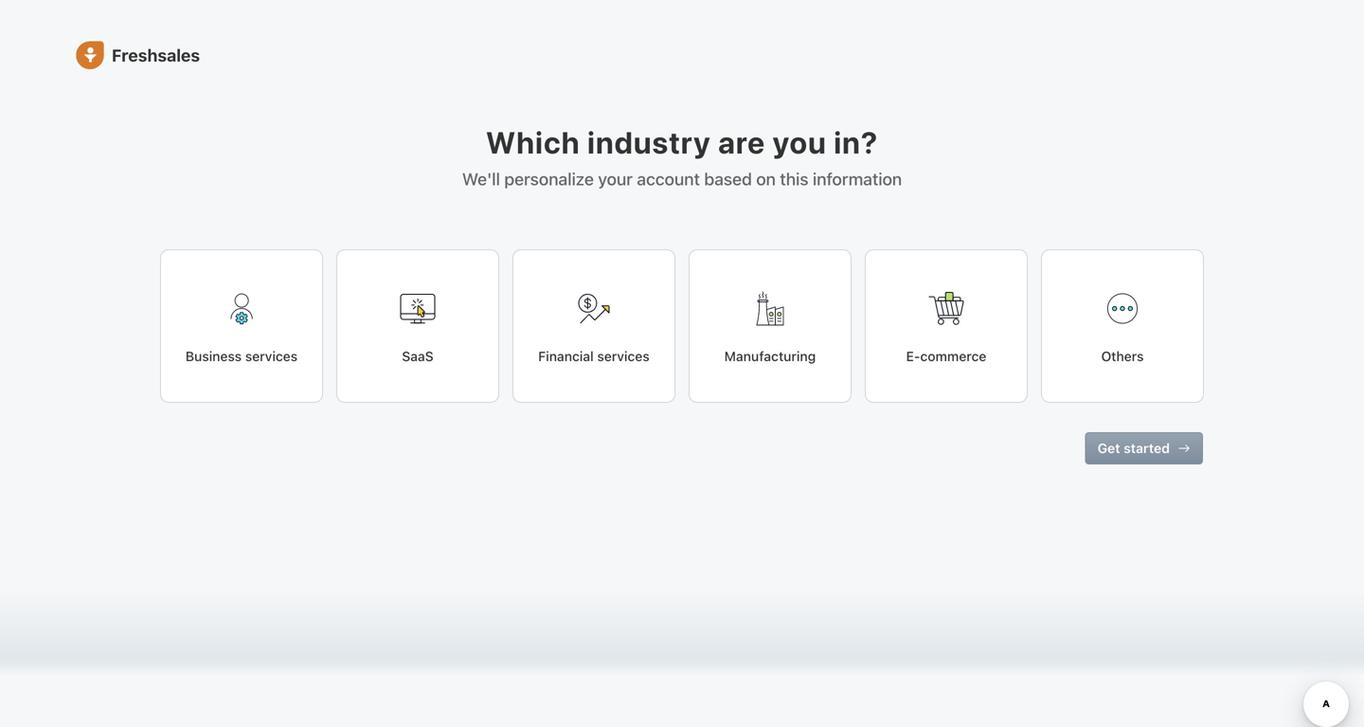 Task type: describe. For each thing, give the bounding box(es) containing it.
interested link
[[821, 232, 950, 255]]

others
[[1102, 348, 1145, 364]]

business services icon image
[[219, 286, 264, 331]]

no star image
[[149, 297, 162, 310]]

usa
[[483, 402, 508, 415]]

financial
[[539, 348, 594, 364]]

in
[[922, 608, 931, 621]]

business
[[186, 348, 242, 364]]

twitter circled image
[[167, 227, 184, 248]]

lead
[[472, 233, 503, 249]]

freddy
[[118, 619, 161, 634]]

jane.
[[574, 674, 602, 687]]

others icon image
[[1101, 286, 1146, 331]]

services for business services
[[245, 348, 298, 364]]

janesampleton@gmail.com
[[833, 401, 983, 414]]

insights
[[181, 619, 228, 634]]

(sample) for the topmost widgetz.io (sample) link
[[669, 401, 718, 414]]

emails janesampleton@gmail.com
[[833, 382, 983, 414]]

lost
[[1178, 237, 1202, 250]]

widgetz.io (sample) for widgetz.io (sample) link to the bottom
[[421, 609, 534, 622]]

glendale, arizona, usa link
[[378, 402, 508, 415]]

negotiation
[[1105, 237, 1169, 250]]

$
[[576, 609, 583, 622]]

files
[[118, 657, 147, 673]]

e-
[[907, 348, 921, 364]]

fit
[[204, 275, 215, 289]]

widgetz.io for widgetz.io (sample) link to the bottom
[[421, 609, 481, 622]]

jane's open deals
[[421, 581, 518, 594]]

to
[[423, 301, 435, 314]]

product logo freshsales image
[[76, 41, 104, 70]]

industry
[[588, 124, 711, 160]]

saas
[[402, 348, 434, 364]]

contact
[[80, 340, 130, 356]]

0 horizontal spatial information
[[134, 340, 207, 356]]

5,600
[[586, 609, 618, 622]]

financial services icon image
[[572, 286, 617, 331]]

janesampleton@gmail.com link
[[833, 398, 983, 417]]

click to add tags
[[392, 301, 486, 314]]

which industry are you in? we'll personalize your account based on this information
[[462, 124, 903, 189]]

you
[[773, 124, 827, 160]]

meetings
[[495, 674, 545, 687]]

customer fit
[[149, 275, 215, 289]]

on
[[757, 169, 776, 189]]

interested
[[860, 237, 916, 250]]

jan
[[935, 608, 954, 621]]

1 horizontal spatial new
[[734, 609, 758, 622]]

this
[[780, 169, 809, 189]]

qualified link
[[950, 231, 1079, 255]]

e-commerce icon image
[[924, 286, 970, 331]]

add
[[438, 301, 459, 314]]

are
[[719, 124, 766, 160]]

open
[[459, 581, 486, 594]]

no upcoming meetings with jane.
[[421, 674, 602, 687]]

$ 5,600
[[576, 609, 618, 622]]

phone element
[[11, 646, 49, 683]]

information inside which industry are you in? we'll personalize your account based on this information
[[813, 169, 903, 189]]

freddy ai insights
[[118, 619, 228, 634]]

closes in jan
[[883, 608, 954, 621]]

in?
[[834, 124, 879, 160]]

negotiation / lost button
[[1079, 232, 1208, 255]]

new inside new 'link'
[[621, 237, 645, 250]]

saas icon image
[[395, 286, 441, 331]]

contacted
[[733, 237, 791, 250]]



Task type: vqa. For each thing, say whether or not it's contained in the screenshot.
'Import all your sales data' "link"
no



Task type: locate. For each thing, give the bounding box(es) containing it.
information
[[813, 169, 903, 189], [134, 340, 207, 356]]

widgetz.io for the topmost widgetz.io (sample) link
[[605, 401, 666, 414]]

widgetz.io (sample) down financial services
[[605, 401, 718, 414]]

1 vertical spatial widgetz.io (sample) link
[[421, 607, 534, 624]]

closes
[[883, 608, 919, 621]]

widgetz.io inside row
[[421, 609, 481, 622]]

glendale, arizona, usa
[[378, 402, 508, 415]]

1 vertical spatial widgetz.io
[[421, 609, 481, 622]]

widgetz.io (sample)
[[605, 401, 718, 414], [421, 609, 534, 622]]

widgetz.io down financial services
[[605, 401, 666, 414]]

linkedin circled image
[[189, 227, 206, 248]]

0 horizontal spatial widgetz.io (sample) link
[[421, 607, 534, 624]]

widgetz.io (sample) link down financial services
[[605, 401, 718, 414]]

manufacturing icon image
[[748, 286, 793, 331]]

no
[[421, 674, 436, 687]]

emails
[[833, 382, 867, 395]]

contacted link
[[692, 231, 821, 255]]

services left "mng settings" image
[[245, 348, 298, 364]]

0 horizontal spatial widgetz.io (sample)
[[421, 609, 534, 622]]

widgetz.io (sample) link down open
[[421, 607, 534, 624]]

widgetz.io (sample) down open
[[421, 609, 534, 622]]

Search your CRM... text field
[[83, 46, 273, 78]]

1 horizontal spatial widgetz.io (sample) link
[[605, 401, 718, 414]]

overview
[[118, 385, 176, 401]]

manufacturing
[[725, 348, 816, 364]]

upcoming
[[439, 674, 492, 687]]

contact information
[[80, 340, 207, 356]]

commerce
[[921, 348, 987, 364]]

row
[[421, 596, 1036, 636]]

arizona,
[[434, 402, 480, 415]]

phone image
[[21, 655, 40, 674]]

1 vertical spatial (sample)
[[484, 609, 534, 622]]

0 vertical spatial information
[[813, 169, 903, 189]]

0 horizontal spatial qualified
[[411, 233, 469, 249]]

tags
[[462, 301, 486, 314]]

freshsales
[[112, 45, 200, 65]]

0 horizontal spatial new
[[621, 237, 645, 250]]

account
[[637, 169, 700, 189]]

widgetz.io down jane's
[[421, 609, 481, 622]]

deals
[[118, 580, 153, 595]]

(sample)
[[669, 401, 718, 414], [484, 609, 534, 622]]

based
[[705, 169, 753, 189]]

mng settings image
[[307, 344, 320, 357]]

0 horizontal spatial services
[[245, 348, 298, 364]]

services
[[245, 348, 298, 364], [598, 348, 650, 364]]

1 vertical spatial information
[[134, 340, 207, 356]]

1 horizontal spatial widgetz.io
[[605, 401, 666, 414]]

sales qualified lead
[[373, 233, 503, 249]]

personalize
[[505, 169, 594, 189]]

your
[[598, 169, 633, 189]]

e-commerce
[[907, 348, 987, 364]]

services for financial services
[[598, 348, 650, 364]]

2 services from the left
[[598, 348, 650, 364]]

customer
[[149, 275, 201, 289]]

row containing closes in jan
[[421, 596, 1036, 636]]

0 horizontal spatial widgetz.io
[[421, 609, 481, 622]]

interested button
[[821, 232, 950, 255]]

container_wx8msf4aqz5i3rn1 image
[[383, 597, 402, 616]]

1 services from the left
[[245, 348, 298, 364]]

information down in? at the right
[[813, 169, 903, 189]]

sales qualified lead link
[[373, 225, 519, 252]]

with
[[548, 674, 570, 687]]

0 vertical spatial new
[[621, 237, 645, 250]]

click
[[392, 301, 420, 314]]

new link
[[563, 231, 692, 255]]

1 vertical spatial widgetz.io (sample)
[[421, 609, 534, 622]]

1 vertical spatial new
[[734, 609, 758, 622]]

1 horizontal spatial qualified
[[995, 237, 1045, 250]]

services down "financial services icon"
[[598, 348, 650, 364]]

sales
[[373, 233, 408, 249]]

glendale,
[[378, 402, 431, 415]]

financial services
[[539, 348, 650, 364]]

we'll
[[462, 169, 500, 189]]

0 vertical spatial widgetz.io (sample)
[[605, 401, 718, 414]]

negotiation / lost
[[1105, 237, 1202, 250]]

1 horizontal spatial widgetz.io (sample)
[[605, 401, 718, 414]]

business services
[[186, 348, 298, 364]]

widgetz.io (sample) link
[[605, 401, 718, 414], [421, 607, 534, 624]]

ai
[[165, 619, 177, 634]]

0 vertical spatial (sample)
[[669, 401, 718, 414]]

widgetz.io
[[605, 401, 666, 414], [421, 609, 481, 622]]

widgetz.io (sample) for the topmost widgetz.io (sample) link
[[605, 401, 718, 414]]

1 horizontal spatial services
[[598, 348, 650, 364]]

information down "no star" icon
[[134, 340, 207, 356]]

negotiation / lost link
[[1079, 232, 1208, 255]]

1 horizontal spatial (sample)
[[669, 401, 718, 414]]

(sample) for widgetz.io (sample) link to the bottom
[[484, 609, 534, 622]]

jane's
[[421, 581, 456, 594]]

0 vertical spatial widgetz.io (sample) link
[[605, 401, 718, 414]]

1 horizontal spatial information
[[813, 169, 903, 189]]

which
[[486, 124, 581, 160]]

new
[[621, 237, 645, 250], [734, 609, 758, 622]]

qualified
[[411, 233, 469, 249], [995, 237, 1045, 250]]

0 horizontal spatial (sample)
[[484, 609, 534, 622]]

/
[[1172, 237, 1175, 250]]

deals
[[489, 581, 518, 594]]

0 vertical spatial widgetz.io
[[605, 401, 666, 414]]



